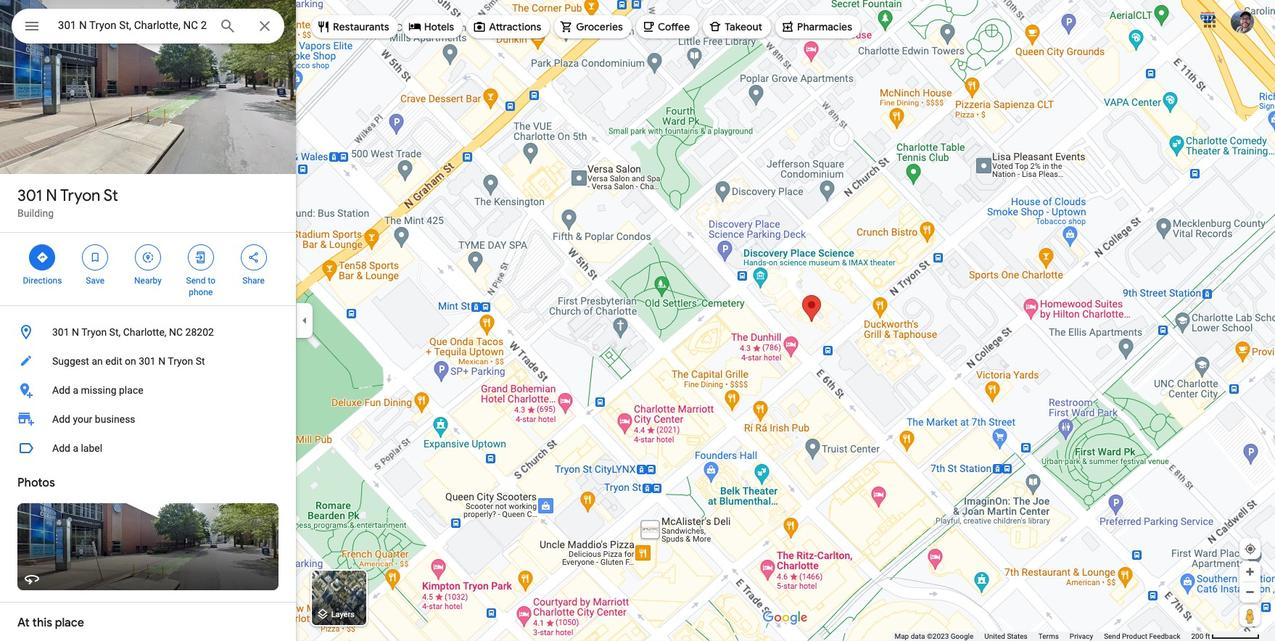 Task type: vqa. For each thing, say whether or not it's contained in the screenshot.


Task type: describe. For each thing, give the bounding box(es) containing it.
301 n tryon st, charlotte, nc 28202
[[52, 327, 214, 338]]

save
[[86, 276, 105, 286]]

show your location image
[[1244, 543, 1258, 556]]

google
[[951, 633, 974, 641]]

send product feedback button
[[1105, 632, 1181, 641]]

privacy
[[1070, 633, 1094, 641]]

 search field
[[12, 9, 284, 46]]

2 vertical spatial 301
[[139, 356, 156, 367]]

on
[[125, 356, 136, 367]]


[[36, 250, 49, 266]]

2 vertical spatial n
[[158, 356, 166, 367]]

send to phone
[[186, 276, 216, 298]]

tryon for st
[[60, 186, 100, 206]]

301 for st,
[[52, 327, 69, 338]]

a for label
[[73, 443, 78, 454]]

add your business
[[52, 414, 135, 425]]

feedback
[[1150, 633, 1181, 641]]


[[141, 250, 155, 266]]

at this place
[[17, 616, 84, 631]]

takeout button
[[703, 9, 771, 44]]

place inside button
[[119, 385, 143, 396]]

takeout
[[725, 20, 763, 33]]

pharmacies button
[[776, 9, 861, 44]]

terms
[[1039, 633, 1059, 641]]

groceries
[[576, 20, 623, 33]]

200 ft button
[[1192, 633, 1260, 641]]

add your business link
[[0, 405, 296, 434]]


[[89, 250, 102, 266]]

business
[[95, 414, 135, 425]]

200
[[1192, 633, 1204, 641]]

suggest an edit on 301 n tryon st
[[52, 356, 205, 367]]

hotels button
[[402, 9, 463, 44]]

st inside 301 n tryon st building
[[104, 186, 118, 206]]

a for missing
[[73, 385, 78, 396]]

nc
[[169, 327, 183, 338]]

301 for st
[[17, 186, 42, 206]]

google maps element
[[0, 0, 1276, 641]]

301 n tryon st building
[[17, 186, 118, 219]]

1 vertical spatial place
[[55, 616, 84, 631]]

attractions button
[[467, 9, 550, 44]]

301 n tryon st main content
[[0, 0, 296, 641]]

collapse side panel image
[[297, 313, 313, 329]]

ft
[[1206, 633, 1211, 641]]

map
[[895, 633, 909, 641]]

share
[[243, 276, 265, 286]]

send for send product feedback
[[1105, 633, 1121, 641]]

map data ©2023 google
[[895, 633, 974, 641]]

restaurants button
[[311, 9, 398, 44]]

building
[[17, 208, 54, 219]]

an
[[92, 356, 103, 367]]

edit
[[105, 356, 122, 367]]

tryon for st,
[[81, 327, 107, 338]]

groceries button
[[555, 9, 632, 44]]

restaurants
[[333, 20, 389, 33]]

add for add a label
[[52, 443, 70, 454]]

coffee button
[[636, 9, 699, 44]]

zoom in image
[[1245, 567, 1256, 578]]


[[247, 250, 260, 266]]

at
[[17, 616, 30, 631]]

layers
[[331, 610, 355, 620]]

phone
[[189, 287, 213, 298]]

2 vertical spatial tryon
[[168, 356, 193, 367]]

united states button
[[985, 632, 1028, 641]]

301 N Tryon St, Charlotte, NC 28202 field
[[12, 9, 284, 44]]



Task type: locate. For each thing, give the bounding box(es) containing it.
add a missing place
[[52, 385, 143, 396]]

tryon down the nc
[[168, 356, 193, 367]]

send for send to phone
[[186, 276, 206, 286]]

your
[[73, 414, 92, 425]]

1 horizontal spatial send
[[1105, 633, 1121, 641]]

place down "on"
[[119, 385, 143, 396]]

footer
[[895, 632, 1192, 641]]

directions
[[23, 276, 62, 286]]

send up phone
[[186, 276, 206, 286]]

hotels
[[424, 20, 454, 33]]

0 horizontal spatial st
[[104, 186, 118, 206]]

2 add from the top
[[52, 414, 70, 425]]

show street view coverage image
[[1240, 605, 1261, 627]]

send left the product
[[1105, 633, 1121, 641]]

attractions
[[489, 20, 542, 33]]

data
[[911, 633, 925, 641]]

zoom out image
[[1245, 587, 1256, 598]]

2 vertical spatial add
[[52, 443, 70, 454]]

n right "on"
[[158, 356, 166, 367]]

tryon
[[60, 186, 100, 206], [81, 327, 107, 338], [168, 356, 193, 367]]

tryon up 
[[60, 186, 100, 206]]


[[194, 250, 207, 266]]

1 vertical spatial n
[[72, 327, 79, 338]]

0 vertical spatial place
[[119, 385, 143, 396]]

a left missing
[[73, 385, 78, 396]]

0 vertical spatial add
[[52, 385, 70, 396]]

tryon inside 301 n tryon st building
[[60, 186, 100, 206]]

2 a from the top
[[73, 443, 78, 454]]

add
[[52, 385, 70, 396], [52, 414, 70, 425], [52, 443, 70, 454]]

privacy button
[[1070, 632, 1094, 641]]

0 horizontal spatial n
[[46, 186, 57, 206]]

0 vertical spatial 301
[[17, 186, 42, 206]]

301 up building
[[17, 186, 42, 206]]

add inside button
[[52, 385, 70, 396]]

united states
[[985, 633, 1028, 641]]

1 vertical spatial 301
[[52, 327, 69, 338]]

st
[[104, 186, 118, 206], [196, 356, 205, 367]]

301 up the suggest
[[52, 327, 69, 338]]

st,
[[109, 327, 121, 338]]

footer containing map data ©2023 google
[[895, 632, 1192, 641]]

a inside button
[[73, 385, 78, 396]]

None field
[[58, 17, 208, 34]]

28202
[[185, 327, 214, 338]]

1 a from the top
[[73, 385, 78, 396]]

add left your at the left of the page
[[52, 414, 70, 425]]

coffee
[[658, 20, 690, 33]]

301 right "on"
[[139, 356, 156, 367]]

send product feedback
[[1105, 633, 1181, 641]]

footer inside google maps element
[[895, 632, 1192, 641]]

suggest an edit on 301 n tryon st button
[[0, 347, 296, 376]]

tryon left st,
[[81, 327, 107, 338]]

 button
[[12, 9, 52, 46]]


[[23, 16, 41, 36]]

n inside 301 n tryon st building
[[46, 186, 57, 206]]

add for add your business
[[52, 414, 70, 425]]

0 vertical spatial send
[[186, 276, 206, 286]]

1 horizontal spatial st
[[196, 356, 205, 367]]

©2023
[[927, 633, 949, 641]]

add a missing place button
[[0, 376, 296, 405]]

place
[[119, 385, 143, 396], [55, 616, 84, 631]]

st inside button
[[196, 356, 205, 367]]

send inside button
[[1105, 633, 1121, 641]]

states
[[1007, 633, 1028, 641]]

add down the suggest
[[52, 385, 70, 396]]

0 horizontal spatial place
[[55, 616, 84, 631]]

200 ft
[[1192, 633, 1211, 641]]

301
[[17, 186, 42, 206], [52, 327, 69, 338], [139, 356, 156, 367]]

1 vertical spatial send
[[1105, 633, 1121, 641]]

2 horizontal spatial n
[[158, 356, 166, 367]]

charlotte,
[[123, 327, 167, 338]]

terms button
[[1039, 632, 1059, 641]]

actions for 301 n tryon st region
[[0, 233, 296, 305]]

photos
[[17, 476, 55, 491]]

suggest
[[52, 356, 89, 367]]

united
[[985, 633, 1006, 641]]

1 vertical spatial tryon
[[81, 327, 107, 338]]

3 add from the top
[[52, 443, 70, 454]]

2 horizontal spatial 301
[[139, 356, 156, 367]]

place right this
[[55, 616, 84, 631]]

label
[[81, 443, 102, 454]]

1 add from the top
[[52, 385, 70, 396]]

n up building
[[46, 186, 57, 206]]

0 vertical spatial st
[[104, 186, 118, 206]]

none field inside 301 n tryon st, charlotte, nc 28202 field
[[58, 17, 208, 34]]

a
[[73, 385, 78, 396], [73, 443, 78, 454]]

n
[[46, 186, 57, 206], [72, 327, 79, 338], [158, 356, 166, 367]]

add for add a missing place
[[52, 385, 70, 396]]

a inside button
[[73, 443, 78, 454]]

add left 'label' at bottom left
[[52, 443, 70, 454]]

this
[[32, 616, 52, 631]]

n up the suggest
[[72, 327, 79, 338]]

0 horizontal spatial send
[[186, 276, 206, 286]]

1 vertical spatial add
[[52, 414, 70, 425]]

add inside button
[[52, 443, 70, 454]]

google account: cj baylor  
(christian.baylor@adept.ai) image
[[1231, 10, 1255, 33]]

0 vertical spatial a
[[73, 385, 78, 396]]

1 vertical spatial st
[[196, 356, 205, 367]]

n for st
[[46, 186, 57, 206]]

1 horizontal spatial place
[[119, 385, 143, 396]]

0 vertical spatial tryon
[[60, 186, 100, 206]]

nearby
[[134, 276, 162, 286]]

a left 'label' at bottom left
[[73, 443, 78, 454]]

301 n tryon st, charlotte, nc 28202 button
[[0, 318, 296, 347]]

product
[[1123, 633, 1148, 641]]

301 inside 301 n tryon st building
[[17, 186, 42, 206]]

1 horizontal spatial n
[[72, 327, 79, 338]]

missing
[[81, 385, 117, 396]]

1 vertical spatial a
[[73, 443, 78, 454]]

send
[[186, 276, 206, 286], [1105, 633, 1121, 641]]

0 vertical spatial n
[[46, 186, 57, 206]]

to
[[208, 276, 216, 286]]

send inside send to phone
[[186, 276, 206, 286]]

1 horizontal spatial 301
[[52, 327, 69, 338]]

0 horizontal spatial 301
[[17, 186, 42, 206]]

add a label button
[[0, 434, 296, 463]]

n for st,
[[72, 327, 79, 338]]

add a label
[[52, 443, 102, 454]]

pharmacies
[[798, 20, 853, 33]]



